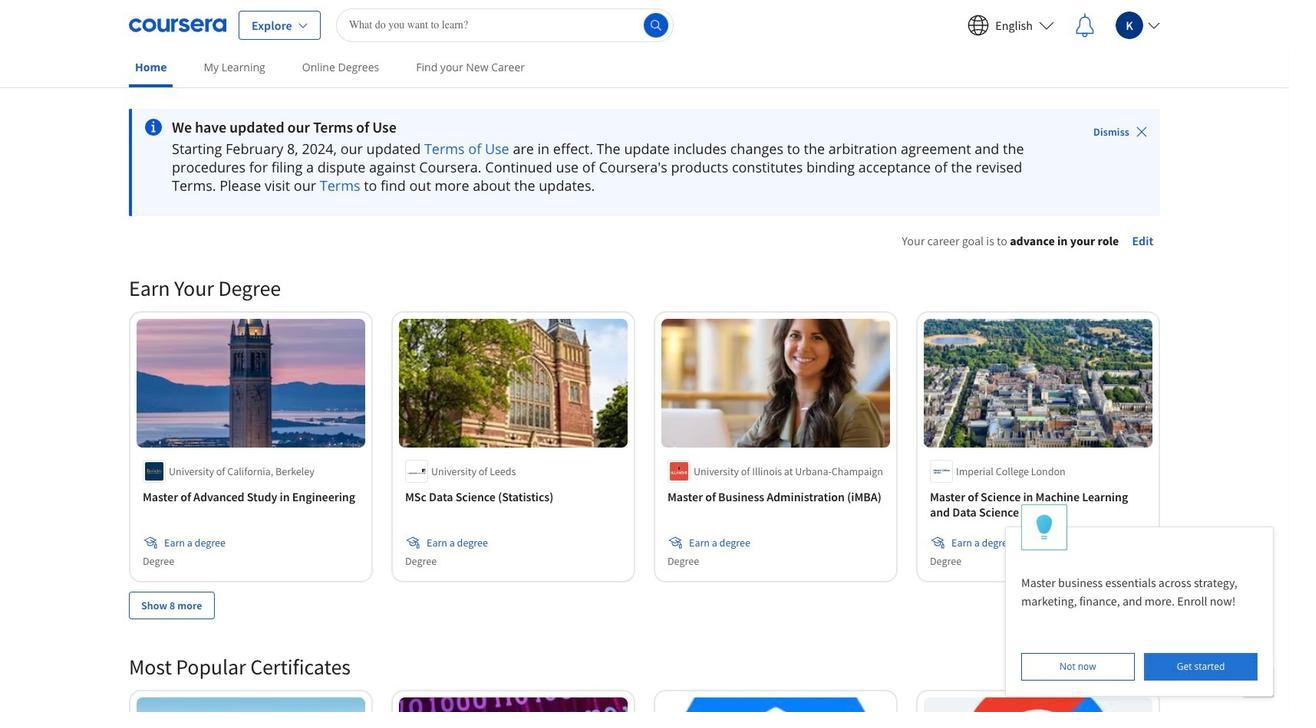 Task type: describe. For each thing, give the bounding box(es) containing it.
lightbulb tip image
[[1036, 515, 1053, 541]]

most popular certificates collection element
[[120, 629, 1169, 713]]

earn your degree collection element
[[120, 250, 1169, 644]]

coursera image
[[129, 13, 226, 37]]

information: we have updated our terms of use element
[[172, 118, 1051, 137]]

What do you want to learn? text field
[[336, 8, 674, 42]]



Task type: locate. For each thing, give the bounding box(es) containing it.
None search field
[[336, 8, 674, 42]]

alice element
[[1005, 505, 1274, 698]]

region
[[741, 253, 1240, 388]]

help center image
[[1249, 673, 1268, 691]]



Task type: vqa. For each thing, say whether or not it's contained in the screenshot.
the Global
no



